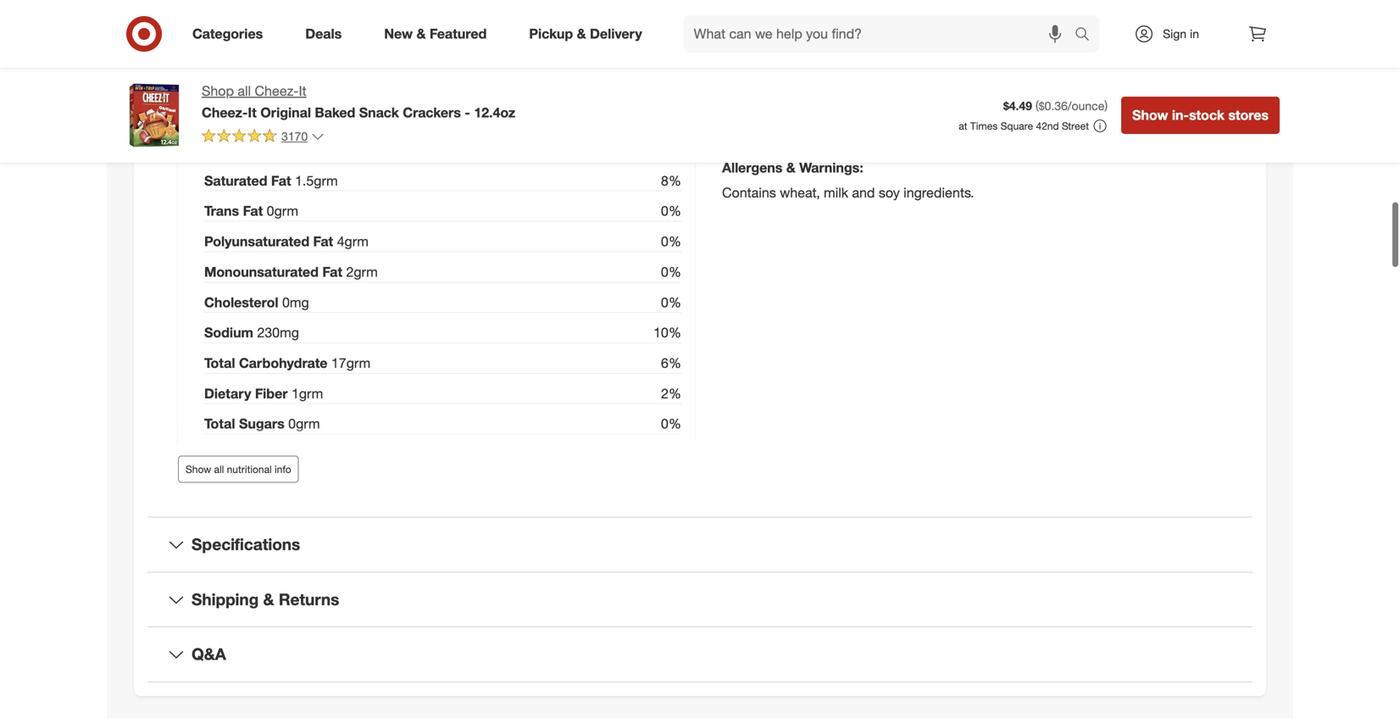 Task type: locate. For each thing, give the bounding box(es) containing it.
with down folic
[[873, 89, 900, 105]]

1 horizontal spatial milk
[[1189, 89, 1214, 105]]

1 vertical spatial cheez-
[[202, 104, 248, 121]]

crackers
[[265, 64, 323, 80], [403, 104, 461, 121]]

soybean, down [thiamin
[[1090, 69, 1147, 86]]

& for featured
[[417, 25, 426, 42]]

0 vertical spatial cheez-
[[255, 83, 299, 99]]

sodium
[[204, 324, 253, 341]]

total up saturated
[[204, 142, 235, 159]]

2 soybean, from the left
[[1150, 69, 1207, 86]]

show in-stock stores button
[[1122, 97, 1280, 134]]

& up the wheat,
[[786, 159, 796, 176]]

mg down monounsaturated fat 2 grm
[[290, 294, 309, 310]]

all right shop
[[238, 83, 251, 99]]

2 with from the left
[[1125, 89, 1152, 105]]

$4.49 ( $0.36 /ounce )
[[1004, 98, 1108, 113]]

grm for total sugars 0 grm
[[296, 416, 320, 432]]

flour
[[780, 50, 811, 67]]

0 vertical spatial 27
[[279, 26, 294, 43]]

&
[[417, 25, 426, 42], [577, 25, 586, 42], [786, 159, 796, 176], [263, 590, 274, 609]]

all
[[238, 83, 251, 99], [214, 463, 224, 476]]

0 horizontal spatial 2%
[[661, 385, 682, 402]]

2 vertical spatial total
[[204, 416, 235, 432]]

show left nutritional at the left of the page
[[186, 463, 211, 476]]

1 horizontal spatial soybean,
[[1150, 69, 1207, 86]]

1 with from the left
[[873, 89, 900, 105]]

total for total fat 8 grm
[[204, 142, 235, 159]]

0 for total sugars
[[288, 416, 296, 432]]

cholesterol
[[204, 294, 279, 310]]

1 vertical spatial total
[[204, 355, 235, 371]]

oil up protein,
[[853, 89, 870, 105]]

grm for polyunsaturated fat 4 grm
[[345, 233, 369, 250]]

0 horizontal spatial oil
[[853, 89, 870, 105]]

4 0% from the top
[[661, 294, 682, 310]]

1 horizontal spatial soy
[[1131, 128, 1154, 144]]

grm for trans fat 0 grm
[[274, 203, 298, 219]]

with left skim
[[1125, 89, 1152, 105]]

for
[[939, 89, 959, 105]]

milk down warnings:
[[824, 184, 849, 201]]

serving
[[192, 26, 241, 43]]

1 total from the top
[[204, 142, 235, 159]]

yeast,
[[956, 128, 993, 144]]

0 vertical spatial show
[[1133, 107, 1168, 123]]

fat
[[239, 142, 259, 159], [271, 172, 291, 189], [243, 203, 263, 219], [313, 233, 333, 250], [322, 264, 342, 280]]

& for returns
[[263, 590, 274, 609]]

3 total from the top
[[204, 416, 235, 432]]

17
[[331, 355, 346, 371]]

1 vertical spatial milk
[[824, 184, 849, 201]]

total up dietary
[[204, 355, 235, 371]]

1 horizontal spatial crackers
[[403, 104, 461, 121]]

-
[[465, 104, 470, 121]]

crackers up 150
[[265, 64, 323, 80]]

less
[[823, 128, 851, 144]]

1 horizontal spatial it
[[299, 83, 307, 99]]

fat left 4
[[313, 233, 333, 250]]

extract down enzymes,
[[1046, 128, 1089, 144]]

of
[[855, 128, 869, 144]]

& inside dropdown button
[[263, 590, 274, 609]]

soy inside allergens & warnings: contains wheat, milk and soy ingredients.
[[879, 184, 900, 201]]

(wheat
[[814, 50, 857, 67]]

1 vertical spatial 0
[[282, 294, 290, 310]]

image of cheez-it original baked snack crackers - 12.4oz image
[[120, 81, 188, 149]]

trans fat 0 grm
[[204, 203, 298, 219]]

soy
[[1131, 128, 1154, 144], [879, 184, 900, 201]]

it up 3170 link
[[248, 104, 257, 121]]

salt,
[[880, 108, 906, 125], [873, 128, 900, 144]]

grm
[[270, 142, 294, 159], [314, 172, 338, 189], [274, 203, 298, 219], [345, 233, 369, 250], [354, 264, 378, 280], [346, 355, 371, 371], [299, 385, 323, 402], [296, 416, 320, 432]]

1 horizontal spatial cheese
[[1036, 89, 1082, 105]]

2% down the 6%
[[661, 385, 682, 402]]

1 horizontal spatial 2%
[[780, 128, 800, 144]]

0 right sugars
[[288, 416, 296, 432]]

show all nutritional info
[[186, 463, 291, 476]]

2% left or
[[780, 128, 800, 144]]

0 down saturated fat 1.5 grm
[[267, 203, 274, 219]]

& inside "link"
[[417, 25, 426, 42]]

acid),
[[897, 69, 932, 86]]

0
[[267, 203, 274, 219], [282, 294, 290, 310], [288, 416, 296, 432]]

1 horizontal spatial all
[[238, 83, 251, 99]]

cheez- down shop
[[202, 104, 248, 121]]

1 vertical spatial mg
[[280, 324, 299, 341]]

0 horizontal spatial with
[[873, 89, 900, 105]]

contains
[[722, 184, 776, 201]]

0 horizontal spatial soy
[[879, 184, 900, 201]]

soy right and
[[879, 184, 900, 201]]

1 vertical spatial all
[[214, 463, 224, 476]]

sign
[[1163, 26, 1187, 41]]

0 vertical spatial total
[[204, 142, 235, 159]]

oil down iron,
[[999, 69, 1016, 86]]

fat left 8
[[239, 142, 259, 159]]

q&a button
[[148, 627, 1253, 681]]

shop
[[202, 83, 234, 99]]

cheez-
[[255, 83, 299, 99], [202, 104, 248, 121]]

27 right size: on the left top
[[279, 26, 294, 43]]

amount 27 crackers (30g) :
[[192, 64, 362, 80]]

cheese down 'oleic'
[[1036, 89, 1082, 105]]

vitamin up 'oleic'
[[1031, 50, 1076, 67]]

baked
[[315, 104, 355, 121]]

1 vertical spatial crackers
[[403, 104, 461, 121]]

vitamin down enriched
[[722, 69, 767, 86]]

1 vertical spatial it
[[248, 104, 257, 121]]

0 vertical spatial soy
[[1131, 128, 1154, 144]]

oil
[[999, 69, 1016, 86], [853, 89, 870, 105]]

featured
[[430, 25, 487, 42]]

0% for total sugars 0 grm
[[661, 416, 682, 432]]

total sugars 0 grm
[[204, 416, 320, 432]]

0% for trans fat 0 grm
[[661, 203, 682, 219]]

0 horizontal spatial soybean,
[[1090, 69, 1147, 86]]

all inside "shop all cheez-it cheez-it original baked snack crackers - 12.4oz"
[[238, 83, 251, 99]]

8
[[263, 142, 270, 159]]

1 horizontal spatial oil
[[999, 69, 1016, 86]]

fat for total
[[239, 142, 259, 159]]

27 up calories: 150
[[246, 64, 261, 80]]

5 0% from the top
[[661, 416, 682, 432]]

& left returns
[[263, 590, 274, 609]]

3 0% from the top
[[661, 264, 682, 280]]

0 vertical spatial vitamin
[[1031, 50, 1076, 67]]

1 horizontal spatial cheez-
[[255, 83, 299, 99]]

show down skim
[[1133, 107, 1168, 123]]

0% for monounsaturated fat 2 grm
[[661, 264, 682, 280]]

saturated
[[204, 172, 267, 189]]

skim
[[1155, 89, 1186, 105]]

fat up polyunsaturated on the top left of the page
[[243, 203, 263, 219]]

1 horizontal spatial extract
[[1131, 108, 1174, 125]]

0 horizontal spatial milk
[[824, 184, 849, 201]]

deals link
[[291, 15, 363, 53]]

0 horizontal spatial show
[[186, 463, 211, 476]]

vegetable
[[936, 69, 996, 86]]

all inside 'button'
[[214, 463, 224, 476]]

)
[[1105, 98, 1108, 113]]

color,
[[1092, 128, 1127, 144]]

salt, right of
[[873, 128, 900, 144]]

salt, down tbhq
[[880, 108, 906, 125]]

0 vertical spatial it
[[299, 83, 307, 99]]

stock
[[1189, 107, 1225, 123]]

specifications button
[[148, 518, 1253, 572]]

soy inside ingredients: enriched flour (wheat flour, niacin, reduced iron, vitamin b1 [thiamin mononitrate], vitamin b2 [riboflavin], folic acid), vegetable oil (high oleic soybean, soybean, palm, and/or canola oil with tbhq for freshness), cheese made with skim milk (skim milk, whey protein, salt, cheese cultures, enzymes, annatto extract color), contains 2% or less of salt, paprika, yeast, paprika extract color, soy lecithin.
[[1131, 128, 1154, 144]]

total for total sugars 0 grm
[[204, 416, 235, 432]]

soybean,
[[1090, 69, 1147, 86], [1150, 69, 1207, 86]]

size:
[[244, 26, 275, 43]]

1 vertical spatial 27
[[246, 64, 261, 80]]

fat for trans
[[243, 203, 263, 219]]

2
[[346, 264, 354, 280]]

(
[[1036, 98, 1039, 113]]

& right the new
[[417, 25, 426, 42]]

1 vertical spatial extract
[[1046, 128, 1089, 144]]

1 horizontal spatial show
[[1133, 107, 1168, 123]]

& inside allergens & warnings: contains wheat, milk and soy ingredients.
[[786, 159, 796, 176]]

crackers inside "shop all cheez-it cheez-it original baked snack crackers - 12.4oz"
[[403, 104, 461, 121]]

[thiamin
[[1101, 50, 1152, 67]]

0 down monounsaturated fat 2 grm
[[282, 294, 290, 310]]

extract
[[1131, 108, 1174, 125], [1046, 128, 1089, 144]]

0 horizontal spatial all
[[214, 463, 224, 476]]

1.5
[[295, 172, 314, 189]]

0 horizontal spatial it
[[248, 104, 257, 121]]

0 vertical spatial extract
[[1131, 108, 1174, 125]]

1 vertical spatial show
[[186, 463, 211, 476]]

1 horizontal spatial with
[[1125, 89, 1152, 105]]

2 vertical spatial 0
[[288, 416, 296, 432]]

1 vertical spatial soy
[[879, 184, 900, 201]]

it right 150
[[299, 83, 307, 99]]

1 vertical spatial cheese
[[910, 108, 957, 125]]

total down dietary
[[204, 416, 235, 432]]

grm for total fat 8 grm
[[270, 142, 294, 159]]

0 vertical spatial milk
[[1189, 89, 1214, 105]]

0 horizontal spatial extract
[[1046, 128, 1089, 144]]

shop all cheez-it cheez-it original baked snack crackers - 12.4oz
[[202, 83, 516, 121]]

soy right color,
[[1131, 128, 1154, 144]]

fat for monounsaturated
[[322, 264, 342, 280]]

0 vertical spatial salt,
[[880, 108, 906, 125]]

show inside button
[[1133, 107, 1168, 123]]

wheat,
[[780, 184, 820, 201]]

1 0% from the top
[[661, 203, 682, 219]]

1 horizontal spatial 27
[[279, 26, 294, 43]]

cheese up paprika,
[[910, 108, 957, 125]]

[riboflavin],
[[791, 69, 861, 86]]

extract down skim
[[1131, 108, 1174, 125]]

crackers left - at the top left of page
[[403, 104, 461, 121]]

enriched
[[722, 50, 776, 67]]

mg up total carbohydrate 17 grm
[[280, 324, 299, 341]]

milk up show in-stock stores
[[1189, 89, 1214, 105]]

show inside 'button'
[[186, 463, 211, 476]]

1 vertical spatial oil
[[853, 89, 870, 105]]

0 vertical spatial oil
[[999, 69, 1016, 86]]

soybean, up skim
[[1150, 69, 1207, 86]]

& for delivery
[[577, 25, 586, 42]]

/ounce
[[1068, 98, 1105, 113]]

show
[[1133, 107, 1168, 123], [186, 463, 211, 476]]

0 vertical spatial 0
[[267, 203, 274, 219]]

(high
[[1020, 69, 1051, 86]]

fat left 1.5
[[271, 172, 291, 189]]

categories
[[192, 25, 263, 42]]

0 vertical spatial 2%
[[780, 128, 800, 144]]

& for warnings:
[[786, 159, 796, 176]]

folic
[[865, 69, 893, 86]]

(skim
[[722, 108, 756, 125]]

4
[[337, 233, 345, 250]]

1
[[292, 385, 299, 402]]

paprika,
[[903, 128, 953, 144]]

cheez- down amount 27 crackers (30g) :
[[255, 83, 299, 99]]

ingredients:
[[722, 25, 799, 42]]

0 vertical spatial mg
[[290, 294, 309, 310]]

carbohydrate
[[239, 355, 328, 371]]

pickup & delivery
[[529, 25, 642, 42]]

fat left 2
[[322, 264, 342, 280]]

all left nutritional at the left of the page
[[214, 463, 224, 476]]

0 vertical spatial all
[[238, 83, 251, 99]]

1 vertical spatial vitamin
[[722, 69, 767, 86]]

0 horizontal spatial crackers
[[265, 64, 323, 80]]

& right pickup
[[577, 25, 586, 42]]

2 total from the top
[[204, 355, 235, 371]]

niacin,
[[898, 50, 939, 67]]

1 vertical spatial 2%
[[661, 385, 682, 402]]

0% for polyunsaturated fat 4 grm
[[661, 233, 682, 250]]

2 0% from the top
[[661, 233, 682, 250]]



Task type: describe. For each thing, give the bounding box(es) containing it.
trans
[[204, 203, 239, 219]]

saturated fat 1.5 grm
[[204, 172, 338, 189]]

$0.36
[[1039, 98, 1068, 113]]

sodium 230 mg
[[204, 324, 299, 341]]

3170
[[281, 129, 308, 144]]

1 horizontal spatial vitamin
[[1031, 50, 1076, 67]]

categories link
[[178, 15, 284, 53]]

calories:
[[205, 90, 262, 106]]

reduced
[[942, 50, 998, 67]]

10%
[[654, 324, 682, 341]]

6%
[[661, 355, 682, 371]]

0 for trans fat
[[267, 203, 274, 219]]

warnings:
[[800, 159, 864, 176]]

fat for saturated
[[271, 172, 291, 189]]

0 horizontal spatial cheese
[[910, 108, 957, 125]]

230
[[257, 324, 280, 341]]

allergens
[[722, 159, 783, 176]]

search button
[[1067, 15, 1108, 56]]

in-
[[1172, 107, 1189, 123]]

at times square 42nd street
[[959, 120, 1089, 132]]

show all nutritional info button
[[178, 456, 299, 483]]

flour,
[[861, 50, 894, 67]]

tbhq
[[904, 89, 936, 105]]

150
[[266, 90, 289, 106]]

nutritional
[[227, 463, 272, 476]]

whey
[[792, 108, 826, 125]]

0 horizontal spatial vitamin
[[722, 69, 767, 86]]

annatto
[[1080, 108, 1128, 125]]

sign in
[[1163, 26, 1199, 41]]

total fat 8 grm
[[204, 142, 294, 159]]

all for show
[[214, 463, 224, 476]]

oleic
[[1055, 69, 1086, 86]]

polyunsaturated fat 4 grm
[[204, 233, 369, 250]]

1 soybean, from the left
[[1090, 69, 1147, 86]]

original
[[260, 104, 311, 121]]

all for shop
[[238, 83, 251, 99]]

returns
[[279, 590, 339, 609]]

specifications
[[192, 535, 300, 554]]

show for show all nutritional info
[[186, 463, 211, 476]]

new & featured link
[[370, 15, 508, 53]]

monounsaturated
[[204, 264, 319, 280]]

3170 link
[[202, 128, 325, 147]]

color),
[[1178, 108, 1218, 125]]

2% inside ingredients: enriched flour (wheat flour, niacin, reduced iron, vitamin b1 [thiamin mononitrate], vitamin b2 [riboflavin], folic acid), vegetable oil (high oleic soybean, soybean, palm, and/or canola oil with tbhq for freshness), cheese made with skim milk (skim milk, whey protein, salt, cheese cultures, enzymes, annatto extract color), contains 2% or less of salt, paprika, yeast, paprika extract color, soy lecithin.
[[780, 128, 800, 144]]

show for show in-stock stores
[[1133, 107, 1168, 123]]

shipping & returns button
[[148, 573, 1253, 627]]

grm for total carbohydrate 17 grm
[[346, 355, 371, 371]]

q&a
[[192, 644, 226, 664]]

ingredients.
[[904, 184, 974, 201]]

shipping
[[192, 590, 259, 609]]

b2
[[771, 69, 788, 86]]

amount
[[192, 64, 242, 80]]

protein,
[[830, 108, 876, 125]]

cholesterol 0 mg
[[204, 294, 309, 310]]

iron,
[[1001, 50, 1028, 67]]

stores
[[1229, 107, 1269, 123]]

mg for cholesterol 0 mg
[[290, 294, 309, 310]]

new & featured
[[384, 25, 487, 42]]

0% for cholesterol 0 mg
[[661, 294, 682, 310]]

0 horizontal spatial cheez-
[[202, 104, 248, 121]]

freshness),
[[963, 89, 1032, 105]]

1 vertical spatial salt,
[[873, 128, 900, 144]]

:
[[358, 64, 362, 80]]

lecithin.
[[1158, 128, 1209, 144]]

grm for dietary fiber 1 grm
[[299, 385, 323, 402]]

polyunsaturated
[[204, 233, 309, 250]]

shipping & returns
[[192, 590, 339, 609]]

milk inside allergens & warnings: contains wheat, milk and soy ingredients.
[[824, 184, 849, 201]]

0 vertical spatial cheese
[[1036, 89, 1082, 105]]

8%
[[661, 172, 682, 189]]

new
[[384, 25, 413, 42]]

mg for sodium 230 mg
[[280, 324, 299, 341]]

snack
[[359, 104, 399, 121]]

mononitrate],
[[1156, 50, 1236, 67]]

paprika
[[996, 128, 1042, 144]]

calories: 150
[[205, 90, 289, 106]]

street
[[1062, 120, 1089, 132]]

What can we help you find? suggestions appear below search field
[[684, 15, 1079, 53]]

allergens & warnings: contains wheat, milk and soy ingredients.
[[722, 159, 974, 201]]

dietary
[[204, 385, 251, 402]]

canola
[[807, 89, 849, 105]]

at
[[959, 120, 968, 132]]

grm for saturated fat 1.5 grm
[[314, 172, 338, 189]]

crackers
[[298, 26, 349, 43]]

fat for polyunsaturated
[[313, 233, 333, 250]]

total carbohydrate 17 grm
[[204, 355, 371, 371]]

square
[[1001, 120, 1033, 132]]

0 vertical spatial crackers
[[265, 64, 323, 80]]

12.4oz
[[474, 104, 516, 121]]

milk inside ingredients: enriched flour (wheat flour, niacin, reduced iron, vitamin b1 [thiamin mononitrate], vitamin b2 [riboflavin], folic acid), vegetable oil (high oleic soybean, soybean, palm, and/or canola oil with tbhq for freshness), cheese made with skim milk (skim milk, whey protein, salt, cheese cultures, enzymes, annatto extract color), contains 2% or less of salt, paprika, yeast, paprika extract color, soy lecithin.
[[1189, 89, 1214, 105]]

grm for monounsaturated fat 2 grm
[[354, 264, 378, 280]]

sign in link
[[1120, 15, 1226, 53]]

or
[[804, 128, 819, 144]]

(30g)
[[327, 64, 358, 80]]

search
[[1067, 27, 1108, 44]]

and/or
[[759, 89, 803, 105]]

enzymes,
[[1018, 108, 1076, 125]]

contains
[[722, 128, 776, 144]]

cultures,
[[961, 108, 1014, 125]]

monounsaturated fat 2 grm
[[204, 264, 378, 280]]

in
[[1190, 26, 1199, 41]]

0 horizontal spatial 27
[[246, 64, 261, 80]]

total for total carbohydrate 17 grm
[[204, 355, 235, 371]]



Task type: vqa. For each thing, say whether or not it's contained in the screenshot.


